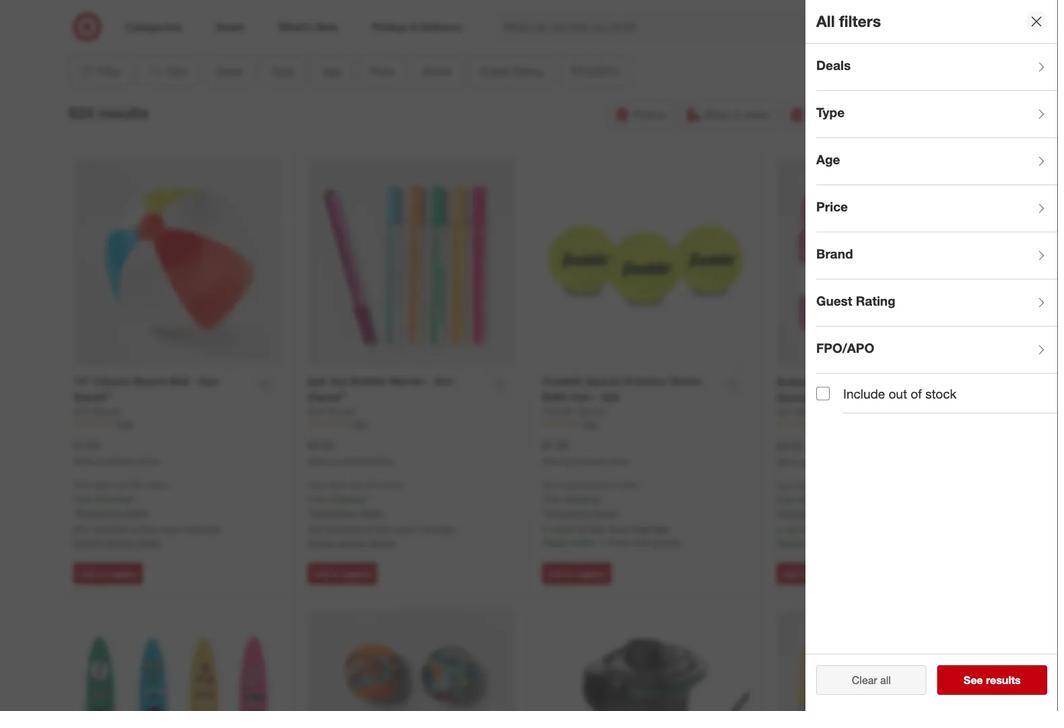 Task type: locate. For each thing, give the bounding box(es) containing it.
1 vertical spatial type button
[[816, 91, 1058, 138]]

1 vertical spatial brand button
[[816, 232, 1058, 280]]

apply. down the $4.00 when purchased online
[[828, 507, 853, 519]]

1 to from the left
[[97, 569, 105, 579]]

orders down $1.50 when purchased online
[[146, 480, 169, 490]]

fpo/apo button up the pickup button
[[560, 56, 630, 86]]

1 vertical spatial price
[[816, 199, 848, 215]]

when down $1.99
[[542, 456, 563, 466]]

0 vertical spatial brand
[[423, 65, 452, 78]]

only ships with $35 orders free shipping * exclusions apply. in stock ready within 2 hours
[[777, 480, 872, 549]]

2 check nearby stores button from the left
[[308, 536, 395, 549]]

results right see
[[986, 673, 1021, 687]]

exclusions inside only ships with $35 orders free shipping * exclusions apply. in stock ready within 2 hours
[[780, 507, 825, 519]]

2 check from the left
[[308, 536, 335, 548]]

0 horizontal spatial stores
[[135, 536, 161, 548]]

0 vertical spatial age
[[322, 65, 341, 78]]

1 horizontal spatial guest
[[816, 293, 852, 309]]

1 registry from the left
[[107, 569, 137, 579]]

online up only ships with $35 orders free shipping * exclusions apply. in stock ready within 2 hours
[[840, 457, 862, 467]]

franklin down balls
[[542, 405, 575, 417]]

at for $1.99
[[578, 523, 586, 535]]

1 horizontal spatial price button
[[816, 185, 1058, 232]]

sun right the ball
[[199, 375, 219, 388]]

624
[[68, 103, 94, 122]]

check for $1.50
[[73, 536, 101, 548]]

squad™ down '14"'
[[73, 390, 112, 403]]

2 add to registry button from the left
[[308, 563, 377, 584]]

squad
[[93, 405, 120, 417], [327, 405, 355, 417], [796, 406, 823, 418]]

same day delivery
[[808, 108, 899, 121]]

available for $5.00
[[326, 523, 362, 535]]

squad™ left include out of stock checkbox at the bottom right of the page
[[777, 391, 815, 404]]

$35 down $5.00 when purchased online
[[365, 480, 378, 490]]

purchased down $5.00
[[331, 456, 369, 466]]

0 horizontal spatial fpo/apo
[[571, 65, 618, 78]]

0 horizontal spatial jose
[[160, 523, 180, 535]]

filter button
[[68, 56, 131, 86]]

pickup
[[633, 108, 666, 121]]

1 vertical spatial franklin
[[542, 405, 575, 417]]

2 at from the left
[[365, 523, 373, 535]]

shipping for $4.00
[[798, 493, 834, 505]]

2 to from the left
[[331, 569, 339, 579]]

when inside $1.99 when purchased online
[[542, 456, 563, 466]]

bubble left include out of stock checkbox at the bottom right of the page
[[777, 375, 813, 388]]

guest
[[480, 65, 509, 78], [816, 293, 852, 309]]

fpo/apo up the pickup button
[[571, 65, 618, 78]]

1 horizontal spatial 2
[[833, 537, 839, 549]]

orders down $5.00 when purchased online
[[380, 480, 404, 490]]

1 vertical spatial sports
[[578, 405, 606, 417]]

0 horizontal spatial deals button
[[204, 56, 254, 86]]

online inside $5.00 when purchased online
[[372, 456, 393, 466]]

$4.00
[[777, 439, 803, 452]]

purchased inside $1.99 when purchased online
[[565, 456, 604, 466]]

0 horizontal spatial ready
[[542, 536, 569, 548]]

0 horizontal spatial 2
[[599, 536, 604, 548]]

1 horizontal spatial not
[[308, 523, 323, 535]]

2 horizontal spatial jose
[[608, 523, 628, 535]]

1 franklin from the top
[[542, 375, 583, 388]]

at inside only ships with $35 orders free shipping * * exclusions apply. in stock at  san jose oakridge ready within 2 hours with pickup
[[578, 523, 586, 535]]

guest rating button
[[468, 56, 554, 86], [816, 280, 1058, 327]]

sun right 'wands'
[[434, 375, 454, 388]]

sports up 424
[[578, 405, 606, 417]]

sun squad link up 1434
[[73, 404, 120, 418]]

sun squad link down include out of stock checkbox at the bottom right of the page
[[777, 405, 823, 419]]

1 at from the left
[[130, 523, 138, 535]]

squad™ inside the 6pk 4oz bubble wands - sun squad™
[[308, 390, 347, 403]]

0 horizontal spatial oakridge
[[183, 523, 221, 535]]

orders
[[146, 480, 169, 490], [380, 480, 404, 490], [615, 480, 638, 490], [849, 480, 872, 491]]

1 horizontal spatial fpo/apo button
[[816, 327, 1058, 374]]

3 registry from the left
[[576, 569, 605, 579]]

to for $1.99
[[566, 569, 574, 579]]

1 horizontal spatial age button
[[816, 138, 1058, 185]]

fpo/apo button up of
[[816, 327, 1058, 374]]

with down $5.00 when purchased online
[[348, 480, 363, 490]]

-
[[192, 375, 196, 388], [427, 375, 431, 388], [903, 375, 908, 388], [594, 390, 598, 403]]

shop in store
[[705, 108, 769, 121]]

0 horizontal spatial at
[[130, 523, 138, 535]]

1 horizontal spatial check nearby stores button
[[308, 536, 395, 549]]

only for $1.99
[[542, 480, 559, 490]]

624 results
[[68, 103, 149, 122]]

only ships with $35 orders free shipping * * exclusions apply. not available at san jose oakridge check nearby stores
[[73, 480, 221, 548], [308, 480, 456, 548]]

1 horizontal spatial only ships with $35 orders free shipping * * exclusions apply. not available at san jose oakridge check nearby stores
[[308, 480, 456, 548]]

franklin inside the "franklin sports practice tennis balls can - 3pk"
[[542, 375, 583, 388]]

1 horizontal spatial stock
[[787, 524, 810, 535]]

3 san from the left
[[589, 523, 605, 535]]

1 oakridge from the left
[[183, 523, 221, 535]]

$35 down $1.99 when purchased online at the right bottom of page
[[599, 480, 612, 490]]

add to registry for $1.99
[[548, 569, 605, 579]]

sports up 3pk
[[586, 375, 620, 388]]

6pk left of
[[882, 375, 900, 388]]

squad down include out of stock checkbox at the bottom right of the page
[[796, 406, 823, 418]]

when down $5.00
[[308, 456, 329, 466]]

online down 424 link
[[606, 456, 628, 466]]

at for $1.50
[[130, 523, 138, 535]]

1 vertical spatial guest rating
[[816, 293, 896, 309]]

deals
[[816, 58, 851, 73], [216, 65, 243, 78]]

orders for $1.50
[[146, 480, 169, 490]]

available
[[91, 523, 128, 535], [326, 523, 362, 535]]

registry
[[107, 569, 137, 579], [341, 569, 371, 579], [576, 569, 605, 579], [810, 569, 840, 579]]

- for wands
[[427, 375, 431, 388]]

san for $5.00
[[375, 523, 392, 535]]

1 horizontal spatial ready
[[777, 537, 803, 549]]

2 stores from the left
[[369, 536, 395, 548]]

apply. inside only ships with $35 orders free shipping * exclusions apply. in stock ready within 2 hours
[[828, 507, 853, 519]]

2 horizontal spatial squad
[[796, 406, 823, 418]]

when for $1.50
[[73, 456, 94, 466]]

squad for 4oz
[[327, 405, 355, 417]]

exclusions apply. link down $5.00 when purchased online
[[311, 507, 384, 519]]

tennis
[[669, 375, 701, 388]]

1 horizontal spatial deals button
[[816, 44, 1058, 91]]

when inside $5.00 when purchased online
[[308, 456, 329, 466]]

exclusions
[[77, 507, 122, 519], [311, 507, 356, 519], [545, 507, 591, 519], [780, 507, 825, 519]]

$35 down $1.50 when purchased online
[[131, 480, 144, 490]]

when inside $1.50 when purchased online
[[73, 456, 94, 466]]

sun squad up 1434
[[73, 405, 120, 417]]

2 horizontal spatial oakridge
[[631, 523, 669, 535]]

- inside 14" classic beach ball - sun squad™
[[192, 375, 196, 388]]

exclusions apply. link for $1.99
[[545, 507, 618, 519]]

0 vertical spatial franklin
[[542, 375, 583, 388]]

within
[[572, 536, 596, 548], [806, 537, 831, 549]]

0 horizontal spatial fpo/apo button
[[560, 56, 630, 86]]

1 san from the left
[[141, 523, 157, 535]]

free
[[73, 493, 92, 504], [308, 493, 326, 504], [542, 493, 561, 504], [777, 493, 795, 505]]

jose for $1.50
[[160, 523, 180, 535]]

- inside the 6pk 4oz bubble wands - sun squad™
[[427, 375, 431, 388]]

with inside only ships with $35 orders free shipping * exclusions apply. in stock ready within 2 hours
[[817, 480, 832, 491]]

store
[[745, 108, 769, 121]]

purchased for $1.99
[[565, 456, 604, 466]]

brand
[[423, 65, 452, 78], [816, 246, 853, 262]]

oakridge
[[183, 523, 221, 535], [417, 523, 456, 535], [631, 523, 669, 535]]

0 horizontal spatial hours
[[607, 536, 631, 548]]

0 vertical spatial rating
[[512, 65, 543, 78]]

0 horizontal spatial deals
[[216, 65, 243, 78]]

1 stores from the left
[[135, 536, 161, 548]]

sun inside the 6pk 4oz bubble wands - sun squad™
[[434, 375, 454, 388]]

2 jose from the left
[[394, 523, 414, 535]]

2 horizontal spatial at
[[578, 523, 586, 535]]

free down $4.00 at the bottom right of the page
[[777, 493, 795, 505]]

exclusions apply. link down $1.50 when purchased online
[[77, 507, 150, 519]]

1 horizontal spatial squad™
[[308, 390, 347, 403]]

1 horizontal spatial sun squad
[[308, 405, 355, 417]]

2 add from the left
[[314, 569, 329, 579]]

0 horizontal spatial nearby
[[103, 536, 132, 548]]

free down the $1.50
[[73, 493, 92, 504]]

$35 for $5.00
[[365, 480, 378, 490]]

3 add to registry from the left
[[548, 569, 605, 579]]

orders for $5.00
[[380, 480, 404, 490]]

shipping
[[95, 493, 131, 504], [329, 493, 365, 504], [563, 493, 599, 504], [798, 493, 834, 505]]

1 horizontal spatial available
[[326, 523, 362, 535]]

jose for $1.99
[[608, 523, 628, 535]]

4 add from the left
[[783, 569, 798, 579]]

when down $4.00 at the bottom right of the page
[[777, 457, 798, 467]]

sun right out at the bottom right of page
[[911, 375, 931, 388]]

ships down $1.50 when purchased online
[[92, 480, 111, 490]]

6pk 4oz bubble wands - sun squad™ link
[[308, 374, 484, 404]]

2 franklin from the top
[[542, 405, 575, 417]]

check nearby stores button
[[73, 536, 161, 549], [308, 536, 395, 549]]

1 nearby from the left
[[103, 536, 132, 548]]

franklin sports practice tennis balls can - 3pk
[[542, 375, 701, 403]]

4 add to registry button from the left
[[777, 563, 846, 584]]

washable sidewalk chalk 20pc - sun squad™ image
[[777, 609, 985, 711], [777, 609, 985, 711]]

1 horizontal spatial fpo/apo
[[816, 341, 874, 356]]

1 vertical spatial guest
[[816, 293, 852, 309]]

shipping inside only ships with $35 orders free shipping * exclusions apply. in stock ready within 2 hours
[[798, 493, 834, 505]]

squad™ inside bubble solution 4oz 6pk - sun squad™
[[777, 391, 815, 404]]

of
[[911, 386, 922, 401]]

san inside only ships with $35 orders free shipping * * exclusions apply. in stock at  san jose oakridge ready within 2 hours with pickup
[[589, 523, 605, 535]]

orders down the $4.00 when purchased online
[[849, 480, 872, 491]]

apply. inside only ships with $35 orders free shipping * * exclusions apply. in stock at  san jose oakridge ready within 2 hours with pickup
[[593, 507, 618, 519]]

not
[[73, 523, 89, 535], [308, 523, 323, 535]]

2 horizontal spatial sun squad link
[[777, 405, 823, 419]]

free down $5.00
[[308, 493, 326, 504]]

online down 1767 'link' on the left bottom of the page
[[372, 456, 393, 466]]

exclusions down $1.50 when purchased online
[[77, 507, 122, 519]]

2 not from the left
[[308, 523, 323, 535]]

1 vertical spatial guest rating button
[[816, 280, 1058, 327]]

2 horizontal spatial san
[[589, 523, 605, 535]]

1 vertical spatial age button
[[816, 138, 1058, 185]]

exclusions apply. link
[[77, 507, 150, 519], [311, 507, 384, 519], [545, 507, 618, 519], [780, 507, 853, 519]]

exclusions inside only ships with $35 orders free shipping * * exclusions apply. in stock at  san jose oakridge ready within 2 hours with pickup
[[545, 507, 591, 519]]

- left 3pk
[[594, 390, 598, 403]]

online for $1.50
[[137, 456, 159, 466]]

0 horizontal spatial brand button
[[411, 56, 463, 86]]

when down the $1.50
[[73, 456, 94, 466]]

1 horizontal spatial oakridge
[[417, 523, 456, 535]]

0 vertical spatial sports
[[586, 375, 620, 388]]

squad™ for bubble
[[777, 391, 815, 404]]

search button
[[821, 12, 853, 44]]

0 horizontal spatial brand
[[423, 65, 452, 78]]

2 oakridge from the left
[[417, 523, 456, 535]]

at
[[130, 523, 138, 535], [365, 523, 373, 535], [578, 523, 586, 535]]

0 vertical spatial guest rating button
[[468, 56, 554, 86]]

0 vertical spatial fpo/apo
[[571, 65, 618, 78]]

add for $5.00
[[314, 569, 329, 579]]

only for $1.50
[[73, 480, 90, 490]]

purchased inside $5.00 when purchased online
[[331, 456, 369, 466]]

6pk 4oz bubble wands - sun squad™ image
[[308, 158, 515, 366], [308, 158, 515, 366]]

1 vertical spatial type
[[816, 105, 845, 120]]

fpo/apo up solution
[[816, 341, 874, 356]]

- left of
[[903, 375, 908, 388]]

franklin sports practice tennis balls can - 3pk image
[[542, 158, 750, 366], [542, 158, 750, 366]]

purchased inside $1.50 when purchased online
[[97, 456, 135, 466]]

when
[[73, 456, 94, 466], [308, 456, 329, 466], [542, 456, 563, 466], [777, 457, 798, 467]]

only ships with $35 orders free shipping * * exclusions apply. in stock at  san jose oakridge ready within 2 hours with pickup
[[542, 480, 682, 548]]

sun squad for bubble solution 4oz 6pk - sun squad™
[[777, 406, 823, 418]]

orders inside only ships with $35 orders free shipping * * exclusions apply. in stock at  san jose oakridge ready within 2 hours with pickup
[[615, 480, 638, 490]]

apply. for $1.50
[[124, 507, 150, 519]]

ships down $1.99 when purchased online at the right bottom of page
[[561, 480, 580, 490]]

online inside the $4.00 when purchased online
[[840, 457, 862, 467]]

ready inside only ships with $35 orders free shipping * exclusions apply. in stock ready within 2 hours
[[777, 537, 803, 549]]

0 vertical spatial fpo/apo button
[[560, 56, 630, 86]]

sun squad
[[73, 405, 120, 417], [308, 405, 355, 417], [777, 406, 823, 418]]

only down $1.99
[[542, 480, 559, 490]]

ships for $5.00
[[326, 480, 346, 490]]

with left pickup
[[633, 536, 651, 548]]

1 available from the left
[[91, 523, 128, 535]]

exclusions apply. link down the $4.00 when purchased online
[[780, 507, 853, 519]]

deals button
[[816, 44, 1058, 91], [204, 56, 254, 86]]

1 horizontal spatial hours
[[841, 537, 865, 549]]

to for $5.00
[[331, 569, 339, 579]]

purchased for $1.50
[[97, 456, 135, 466]]

available for $1.50
[[91, 523, 128, 535]]

6pk inside bubble solution 4oz 6pk - sun squad™
[[882, 375, 900, 388]]

sun down '14"'
[[73, 405, 90, 417]]

0 vertical spatial results
[[99, 103, 149, 122]]

exclusions apply. link down $1.99 when purchased online at the right bottom of page
[[545, 507, 618, 519]]

practice
[[623, 375, 666, 388]]

$35 for $1.99
[[599, 480, 612, 490]]

sports inside the "franklin sports practice tennis balls can - 3pk"
[[586, 375, 620, 388]]

1 horizontal spatial within
[[806, 537, 831, 549]]

1 not from the left
[[73, 523, 89, 535]]

ships inside only ships with $35 orders free shipping * exclusions apply. in stock ready within 2 hours
[[795, 480, 814, 491]]

only down $5.00
[[308, 480, 324, 490]]

brand button
[[411, 56, 463, 86], [816, 232, 1058, 280]]

franklin for franklin sports
[[542, 405, 575, 417]]

0 vertical spatial type button
[[260, 56, 305, 86]]

2 only ships with $35 orders free shipping * * exclusions apply. not available at san jose oakridge check nearby stores from the left
[[308, 480, 456, 548]]

oakridge for $1.99
[[631, 523, 669, 535]]

2 horizontal spatial stock
[[925, 386, 957, 401]]

registry for $1.50
[[107, 569, 137, 579]]

1 horizontal spatial bubble
[[777, 375, 813, 388]]

*
[[131, 493, 134, 504], [365, 493, 368, 504], [599, 493, 603, 504], [73, 507, 77, 519], [308, 507, 311, 519], [542, 507, 545, 519], [777, 507, 780, 519]]

2 horizontal spatial sun squad
[[777, 406, 823, 418]]

1 horizontal spatial nearby
[[338, 536, 366, 548]]

0 vertical spatial brand button
[[411, 56, 463, 86]]

day
[[839, 108, 857, 121]]

1 horizontal spatial price
[[816, 199, 848, 215]]

check for $5.00
[[308, 536, 335, 548]]

1 horizontal spatial brand
[[816, 246, 853, 262]]

type inside all filters dialog
[[816, 105, 845, 120]]

only for $4.00
[[777, 480, 793, 491]]

within inside only ships with $35 orders free shipping * exclusions apply. in stock ready within 2 hours
[[806, 537, 831, 549]]

3 jose from the left
[[608, 523, 628, 535]]

1 only ships with $35 orders free shipping * * exclusions apply. not available at san jose oakridge check nearby stores from the left
[[73, 480, 221, 548]]

exclusions down $5.00 when purchased online
[[311, 507, 356, 519]]

online inside $1.50 when purchased online
[[137, 456, 159, 466]]

4oz inside bubble solution 4oz 6pk - sun squad™
[[861, 375, 879, 388]]

0 horizontal spatial squad™
[[73, 390, 112, 403]]

add to registry button for $1.50
[[73, 563, 143, 584]]

stock inside only ships with $35 orders free shipping * * exclusions apply. in stock at  san jose oakridge ready within 2 hours with pickup
[[552, 523, 576, 535]]

beach
[[134, 375, 166, 388]]

orders inside only ships with $35 orders free shipping * exclusions apply. in stock ready within 2 hours
[[849, 480, 872, 491]]

bubble
[[350, 375, 386, 388], [777, 375, 813, 388]]

0 horizontal spatial not
[[73, 523, 89, 535]]

0 vertical spatial guest
[[480, 65, 509, 78]]

1 horizontal spatial 4oz
[[861, 375, 879, 388]]

add to registry for $5.00
[[314, 569, 371, 579]]

sun squad link
[[73, 404, 120, 418], [308, 404, 355, 418], [777, 405, 823, 419]]

delivery
[[860, 108, 899, 121]]

0 horizontal spatial sun squad link
[[73, 404, 120, 418]]

purchased for $4.00
[[800, 457, 838, 467]]

fpo/apo button inside all filters dialog
[[816, 327, 1058, 374]]

4 to from the left
[[800, 569, 808, 579]]

with down $1.50 when purchased online
[[114, 480, 128, 490]]

apply. down $5.00 when purchased online
[[359, 507, 384, 519]]

1 jose from the left
[[160, 523, 180, 535]]

1767 link
[[308, 418, 515, 430]]

0 horizontal spatial sun squad
[[73, 405, 120, 417]]

1 vertical spatial fpo/apo
[[816, 341, 874, 356]]

ships down $5.00 when purchased online
[[326, 480, 346, 490]]

bubble solution 4oz 6pk - sun squad™
[[777, 375, 931, 404]]

14" classic beach ball - sun squad™ image
[[73, 158, 281, 366]]

free inside only ships with $35 orders free shipping * * exclusions apply. in stock at  san jose oakridge ready within 2 hours with pickup
[[542, 493, 561, 504]]

2 available from the left
[[326, 523, 362, 535]]

2 registry from the left
[[341, 569, 371, 579]]

shop
[[705, 108, 730, 121]]

0 horizontal spatial bubble
[[350, 375, 386, 388]]

results inside button
[[986, 673, 1021, 687]]

squad for classic
[[93, 405, 120, 417]]

type
[[271, 65, 294, 78], [816, 105, 845, 120]]

ships down the $4.00 when purchased online
[[795, 480, 814, 491]]

online for $1.99
[[606, 456, 628, 466]]

2 nearby from the left
[[338, 536, 366, 548]]

ready inside only ships with $35 orders free shipping * * exclusions apply. in stock at  san jose oakridge ready within 2 hours with pickup
[[542, 536, 569, 548]]

$35
[[131, 480, 144, 490], [365, 480, 378, 490], [599, 480, 612, 490], [834, 480, 847, 491]]

3 oakridge from the left
[[631, 523, 669, 535]]

3 to from the left
[[566, 569, 574, 579]]

1 add to registry button from the left
[[73, 563, 143, 584]]

1 vertical spatial brand
[[816, 246, 853, 262]]

1 check nearby stores button from the left
[[73, 536, 161, 549]]

1 horizontal spatial brand button
[[816, 232, 1058, 280]]

- right the ball
[[192, 375, 196, 388]]

1 horizontal spatial age
[[816, 152, 840, 167]]

orders down $1.99 when purchased online at the right bottom of page
[[615, 480, 638, 490]]

with down the $4.00 when purchased online
[[817, 480, 832, 491]]

0 horizontal spatial san
[[141, 523, 157, 535]]

purchased
[[97, 456, 135, 466], [331, 456, 369, 466], [565, 456, 604, 466], [800, 457, 838, 467]]

free for $5.00
[[308, 493, 326, 504]]

$1.50
[[73, 439, 100, 452]]

stores for $1.50
[[135, 536, 161, 548]]

- inside bubble solution 4oz 6pk - sun squad™
[[903, 375, 908, 388]]

- right 'wands'
[[427, 375, 431, 388]]

4oz
[[329, 375, 347, 388], [861, 375, 879, 388]]

1 horizontal spatial 6pk
[[882, 375, 900, 388]]

ships inside only ships with $35 orders free shipping * * exclusions apply. in stock at  san jose oakridge ready within 2 hours with pickup
[[561, 480, 580, 490]]

jose inside only ships with $35 orders free shipping * * exclusions apply. in stock at  san jose oakridge ready within 2 hours with pickup
[[608, 523, 628, 535]]

exclusions for $1.99
[[545, 507, 591, 519]]

exclusions down the $4.00 when purchased online
[[780, 507, 825, 519]]

shipping down the $4.00 when purchased online
[[798, 493, 834, 505]]

fpo/apo button
[[560, 56, 630, 86], [816, 327, 1058, 374]]

0 horizontal spatial guest rating
[[480, 65, 543, 78]]

apply. down $1.50 when purchased online
[[124, 507, 150, 519]]

franklin up balls
[[542, 375, 583, 388]]

6pk up $5.00
[[308, 375, 326, 388]]

squad™ up $5.00
[[308, 390, 347, 403]]

deals right sort
[[216, 65, 243, 78]]

1 horizontal spatial jose
[[394, 523, 414, 535]]

1 horizontal spatial type
[[816, 105, 845, 120]]

hours
[[607, 536, 631, 548], [841, 537, 865, 549]]

online
[[137, 456, 159, 466], [372, 456, 393, 466], [606, 456, 628, 466], [840, 457, 862, 467]]

exclusions down $1.99 when purchased online at the right bottom of page
[[545, 507, 591, 519]]

0 horizontal spatial type
[[271, 65, 294, 78]]

2 horizontal spatial squad™
[[777, 391, 815, 404]]

hours inside only ships with $35 orders free shipping * * exclusions apply. in stock at  san jose oakridge ready within 2 hours with pickup
[[607, 536, 631, 548]]

free down $1.99
[[542, 493, 561, 504]]

shipping down $1.99 when purchased online at the right bottom of page
[[563, 493, 599, 504]]

free for $1.99
[[542, 493, 561, 504]]

0 horizontal spatial within
[[572, 536, 596, 548]]

2 inside only ships with $35 orders free shipping * exclusions apply. in stock ready within 2 hours
[[833, 537, 839, 549]]

0 horizontal spatial only ships with $35 orders free shipping * * exclusions apply. not available at san jose oakridge check nearby stores
[[73, 480, 221, 548]]

add to registry button for $1.99
[[542, 563, 611, 584]]

1 check from the left
[[73, 536, 101, 548]]

What can we help you find? suggestions appear below search field
[[495, 12, 830, 42]]

with for $5.00
[[348, 480, 363, 490]]

squad up 1434
[[93, 405, 120, 417]]

squad™ for 14"
[[73, 390, 112, 403]]

1 horizontal spatial check
[[308, 536, 335, 548]]

stores
[[135, 536, 161, 548], [369, 536, 395, 548]]

san for $1.50
[[141, 523, 157, 535]]

only down the $1.50
[[73, 480, 90, 490]]

online inside $1.99 when purchased online
[[606, 456, 628, 466]]

pickup button
[[608, 100, 674, 129]]

3 add from the left
[[548, 569, 564, 579]]

shipping down $1.50 when purchased online
[[95, 493, 131, 504]]

to
[[97, 569, 105, 579], [331, 569, 339, 579], [566, 569, 574, 579], [800, 569, 808, 579]]

squad up 1767
[[327, 405, 355, 417]]

toypedo bandits - sun squad™ image
[[73, 609, 281, 711], [73, 609, 281, 711]]

1 horizontal spatial rating
[[856, 293, 896, 309]]

ready
[[542, 536, 569, 548], [777, 537, 803, 549]]

price
[[370, 65, 394, 78], [816, 199, 848, 215]]

registry for $1.99
[[576, 569, 605, 579]]

deals down search button
[[816, 58, 851, 73]]

intex 120v ac electric pump image
[[542, 609, 750, 711], [542, 609, 750, 711]]

apply. down $1.99 when purchased online at the right bottom of page
[[593, 507, 618, 519]]

balls
[[542, 390, 567, 403]]

sun squad up 1767
[[308, 405, 355, 417]]

with down $1.99 when purchased online at the right bottom of page
[[582, 480, 597, 490]]

4oz up $5.00
[[329, 375, 347, 388]]

apply. for $1.99
[[593, 507, 618, 519]]

shipping inside only ships with $35 orders free shipping * * exclusions apply. in stock at  san jose oakridge ready within 2 hours with pickup
[[563, 493, 599, 504]]

0 horizontal spatial price button
[[358, 56, 406, 86]]

only inside only ships with $35 orders free shipping * * exclusions apply. in stock at  san jose oakridge ready within 2 hours with pickup
[[542, 480, 559, 490]]

1 add to registry from the left
[[79, 569, 137, 579]]

3 add to registry button from the left
[[542, 563, 611, 584]]

san
[[141, 523, 157, 535], [375, 523, 392, 535], [589, 523, 605, 535]]

1 vertical spatial rating
[[856, 293, 896, 309]]

1767
[[350, 419, 368, 429]]

$35 inside only ships with $35 orders free shipping * exclusions apply. in stock ready within 2 hours
[[834, 480, 847, 491]]

type button
[[260, 56, 305, 86], [816, 91, 1058, 138]]

online down "1434" link
[[137, 456, 159, 466]]

1 horizontal spatial type button
[[816, 91, 1058, 138]]

1 add from the left
[[79, 569, 95, 579]]

only inside only ships with $35 orders free shipping * exclusions apply. in stock ready within 2 hours
[[777, 480, 793, 491]]

purchased down $4.00 at the bottom right of the page
[[800, 457, 838, 467]]

0 horizontal spatial stock
[[552, 523, 576, 535]]

kids' splash bombs 4pc - sun squad™ image
[[308, 609, 515, 711], [308, 609, 515, 711]]

1 horizontal spatial stores
[[369, 536, 395, 548]]

sun squad down include out of stock checkbox at the bottom right of the page
[[777, 406, 823, 418]]

when inside the $4.00 when purchased online
[[777, 457, 798, 467]]

results right "624"
[[99, 103, 149, 122]]

4 registry from the left
[[810, 569, 840, 579]]

4 add to registry from the left
[[783, 569, 840, 579]]

$35 inside only ships with $35 orders free shipping * * exclusions apply. in stock at  san jose oakridge ready within 2 hours with pickup
[[599, 480, 612, 490]]

not for $5.00
[[308, 523, 323, 535]]

0 vertical spatial price
[[370, 65, 394, 78]]

free inside only ships with $35 orders free shipping * exclusions apply. in stock ready within 2 hours
[[777, 493, 795, 505]]

14"
[[73, 375, 90, 388]]

$1.50 when purchased online
[[73, 439, 159, 466]]

0 horizontal spatial 6pk
[[308, 375, 326, 388]]

bubble left 'wands'
[[350, 375, 386, 388]]

$1.99 when purchased online
[[542, 439, 628, 466]]

sun squad link up 1767
[[308, 404, 355, 418]]

0 horizontal spatial squad
[[93, 405, 120, 417]]

add
[[79, 569, 95, 579], [314, 569, 329, 579], [548, 569, 564, 579], [783, 569, 798, 579]]

add to registry for $1.50
[[79, 569, 137, 579]]

shipping down $5.00 when purchased online
[[329, 493, 365, 504]]

shipping for $1.50
[[95, 493, 131, 504]]

sun squad link for 6pk 4oz bubble wands - sun squad™
[[308, 404, 355, 418]]

purchased down the $1.50
[[97, 456, 135, 466]]

ships for $4.00
[[795, 480, 814, 491]]

purchased inside the $4.00 when purchased online
[[800, 457, 838, 467]]

wands
[[389, 375, 424, 388]]

hours inside only ships with $35 orders free shipping * exclusions apply. in stock ready within 2 hours
[[841, 537, 865, 549]]

purchased down $1.99
[[565, 456, 604, 466]]

check nearby stores button for $1.50
[[73, 536, 161, 549]]

franklin
[[542, 375, 583, 388], [542, 405, 575, 417]]

age
[[322, 65, 341, 78], [816, 152, 840, 167]]

with
[[114, 480, 128, 490], [348, 480, 363, 490], [582, 480, 597, 490], [817, 480, 832, 491], [633, 536, 651, 548]]

stock
[[925, 386, 957, 401], [552, 523, 576, 535], [787, 524, 810, 535]]

squad™ inside 14" classic beach ball - sun squad™
[[73, 390, 112, 403]]

0 vertical spatial age button
[[311, 56, 353, 86]]

same
[[808, 108, 836, 121]]

only down $4.00 at the bottom right of the page
[[777, 480, 793, 491]]

oakridge inside only ships with $35 orders free shipping * * exclusions apply. in stock at  san jose oakridge ready within 2 hours with pickup
[[631, 523, 669, 535]]

add to registry for $4.00
[[783, 569, 840, 579]]

4oz left out at the bottom right of page
[[861, 375, 879, 388]]

3 at from the left
[[578, 523, 586, 535]]

apply.
[[124, 507, 150, 519], [359, 507, 384, 519], [593, 507, 618, 519], [828, 507, 853, 519]]

out
[[889, 386, 907, 401]]

2 san from the left
[[375, 523, 392, 535]]

check nearby stores button for $5.00
[[308, 536, 395, 549]]

add for $1.99
[[548, 569, 564, 579]]

results for see results
[[986, 673, 1021, 687]]

in inside only ships with $35 orders free shipping * exclusions apply. in stock ready within 2 hours
[[777, 524, 784, 535]]

2 add to registry from the left
[[314, 569, 371, 579]]

$35 down the $4.00 when purchased online
[[834, 480, 847, 491]]



Task type: describe. For each thing, give the bounding box(es) containing it.
guest inside all filters dialog
[[816, 293, 852, 309]]

price button inside all filters dialog
[[816, 185, 1058, 232]]

ships for $1.99
[[561, 480, 580, 490]]

bubble inside bubble solution 4oz 6pk - sun squad™
[[777, 375, 813, 388]]

free for $4.00
[[777, 493, 795, 505]]

in inside only ships with $35 orders free shipping * * exclusions apply. in stock at  san jose oakridge ready within 2 hours with pickup
[[542, 523, 550, 535]]

add to registry button for $4.00
[[777, 563, 846, 584]]

424 link
[[542, 418, 750, 430]]

franklin for franklin sports practice tennis balls can - 3pk
[[542, 375, 583, 388]]

6pk inside the 6pk 4oz bubble wands - sun squad™
[[308, 375, 326, 388]]

bubble solution 4oz 6pk - sun squad™ image
[[777, 158, 985, 367]]

free for $1.50
[[73, 493, 92, 504]]

0 horizontal spatial rating
[[512, 65, 543, 78]]

brand inside all filters dialog
[[816, 246, 853, 262]]

4oz inside the 6pk 4oz bubble wands - sun squad™
[[329, 375, 347, 388]]

price inside all filters dialog
[[816, 199, 848, 215]]

franklin sports practice tennis balls can - 3pk link
[[542, 374, 718, 404]]

only for $5.00
[[308, 480, 324, 490]]

0 vertical spatial price button
[[358, 56, 406, 86]]

sun squad link for 14" classic beach ball - sun squad™
[[73, 404, 120, 418]]

include out of stock
[[843, 386, 957, 401]]

franklin sports
[[542, 405, 606, 417]]

online for $4.00
[[840, 457, 862, 467]]

$4.00 when purchased online
[[777, 439, 862, 467]]

0 horizontal spatial guest rating button
[[468, 56, 554, 86]]

clear all
[[852, 673, 891, 687]]

Include out of stock checkbox
[[816, 387, 830, 400]]

see results
[[964, 673, 1021, 687]]

bubble solution 4oz 6pk - sun squad™ link
[[777, 374, 953, 405]]

registry for $4.00
[[810, 569, 840, 579]]

add to registry button for $5.00
[[308, 563, 377, 584]]

nearby for $5.00
[[338, 536, 366, 548]]

424
[[584, 419, 597, 429]]

exclusions apply. link for $4.00
[[780, 507, 853, 519]]

$35 for $1.50
[[131, 480, 144, 490]]

bubble inside the 6pk 4oz bubble wands - sun squad™
[[350, 375, 386, 388]]

squad™ for 6pk
[[308, 390, 347, 403]]

sort
[[167, 65, 187, 78]]

14" classic beach ball - sun squad™ link
[[73, 374, 249, 404]]

advertisement region
[[125, 0, 933, 31]]

only ships with $35 orders free shipping * * exclusions apply. not available at san jose oakridge check nearby stores for $5.00
[[308, 480, 456, 548]]

$5.00 when purchased online
[[308, 439, 393, 466]]

can
[[570, 390, 591, 403]]

orders for $1.99
[[615, 480, 638, 490]]

$1.99
[[542, 439, 568, 452]]

in
[[733, 108, 742, 121]]

with for $1.99
[[582, 480, 597, 490]]

sun up $5.00
[[308, 405, 324, 417]]

* inside only ships with $35 orders free shipping * exclusions apply. in stock ready within 2 hours
[[777, 507, 780, 519]]

orders for $4.00
[[849, 480, 872, 491]]

sun squad link for bubble solution 4oz 6pk - sun squad™
[[777, 405, 823, 419]]

shipping for $1.99
[[563, 493, 599, 504]]

with for $1.50
[[114, 480, 128, 490]]

1434 link
[[73, 418, 281, 430]]

shipping for $5.00
[[329, 493, 365, 504]]

add for $4.00
[[783, 569, 798, 579]]

jose for $5.00
[[394, 523, 414, 535]]

oakridge for $5.00
[[417, 523, 456, 535]]

exclusions apply. link for $5.00
[[311, 507, 384, 519]]

at for $5.00
[[365, 523, 373, 535]]

see results button
[[937, 665, 1047, 695]]

guest rating inside all filters dialog
[[816, 293, 896, 309]]

stock inside all filters dialog
[[925, 386, 957, 401]]

1434
[[115, 419, 133, 429]]

sort button
[[136, 56, 199, 86]]

filters
[[839, 12, 881, 31]]

purchased for $5.00
[[331, 456, 369, 466]]

when for $1.99
[[542, 456, 563, 466]]

clear
[[852, 673, 877, 687]]

shop in store button
[[680, 100, 778, 129]]

clear all button
[[816, 665, 926, 695]]

nearby for $1.50
[[103, 536, 132, 548]]

add for $1.50
[[79, 569, 95, 579]]

pickup
[[653, 536, 682, 548]]

sun inside 14" classic beach ball - sun squad™
[[199, 375, 219, 388]]

0 horizontal spatial price
[[370, 65, 394, 78]]

- for 6pk
[[903, 375, 908, 388]]

1 horizontal spatial guest rating button
[[816, 280, 1058, 327]]

exclusions for $5.00
[[311, 507, 356, 519]]

ball
[[169, 375, 189, 388]]

to for $1.50
[[97, 569, 105, 579]]

deals inside all filters dialog
[[816, 58, 851, 73]]

0 horizontal spatial guest
[[480, 65, 509, 78]]

registry for $5.00
[[341, 569, 371, 579]]

sun squad for 6pk 4oz bubble wands - sun squad™
[[308, 405, 355, 417]]

stores for $5.00
[[369, 536, 395, 548]]

not for $1.50
[[73, 523, 89, 535]]

when for $5.00
[[308, 456, 329, 466]]

only ships with $35 orders free shipping * * exclusions apply. not available at san jose oakridge check nearby stores for $1.50
[[73, 480, 221, 548]]

$35 for $4.00
[[834, 480, 847, 491]]

sports for franklin sports practice tennis balls can - 3pk
[[586, 375, 620, 388]]

sports for franklin sports
[[578, 405, 606, 417]]

filter
[[97, 65, 121, 78]]

- for ball
[[192, 375, 196, 388]]

see
[[964, 673, 983, 687]]

search
[[821, 22, 853, 35]]

stock inside only ships with $35 orders free shipping * exclusions apply. in stock ready within 2 hours
[[787, 524, 810, 535]]

all filters dialog
[[806, 0, 1058, 711]]

solution
[[816, 375, 858, 388]]

all
[[880, 673, 891, 687]]

include
[[843, 386, 885, 401]]

exclusions apply. link for $1.50
[[77, 507, 150, 519]]

oakridge for $1.50
[[183, 523, 221, 535]]

0 horizontal spatial age button
[[311, 56, 353, 86]]

0 vertical spatial type
[[271, 65, 294, 78]]

0 horizontal spatial age
[[322, 65, 341, 78]]

age inside all filters dialog
[[816, 152, 840, 167]]

to for $4.00
[[800, 569, 808, 579]]

results for 624 results
[[99, 103, 149, 122]]

squad for solution
[[796, 406, 823, 418]]

ships for $1.50
[[92, 480, 111, 490]]

fpo/apo inside all filters dialog
[[816, 341, 874, 356]]

exclusions for $1.50
[[77, 507, 122, 519]]

classic
[[93, 375, 131, 388]]

when for $4.00
[[777, 457, 798, 467]]

$5.00
[[308, 439, 334, 452]]

6pk 4oz bubble wands - sun squad™
[[308, 375, 454, 403]]

franklin sports link
[[542, 404, 606, 418]]

same day delivery button
[[783, 100, 908, 129]]

all filters
[[816, 12, 881, 31]]

2 inside only ships with $35 orders free shipping * * exclusions apply. in stock at  san jose oakridge ready within 2 hours with pickup
[[599, 536, 604, 548]]

within inside only ships with $35 orders free shipping * * exclusions apply. in stock at  san jose oakridge ready within 2 hours with pickup
[[572, 536, 596, 548]]

14" classic beach ball - sun squad™
[[73, 375, 219, 403]]

- inside the "franklin sports practice tennis balls can - 3pk"
[[594, 390, 598, 403]]

sun inside bubble solution 4oz 6pk - sun squad™
[[911, 375, 931, 388]]

online for $5.00
[[372, 456, 393, 466]]

all
[[816, 12, 835, 31]]

san for $1.99
[[589, 523, 605, 535]]

sun up $4.00 at the bottom right of the page
[[777, 406, 793, 418]]

sun squad for 14" classic beach ball - sun squad™
[[73, 405, 120, 417]]

apply. for $5.00
[[359, 507, 384, 519]]

3pk
[[601, 390, 620, 403]]

0 horizontal spatial type button
[[260, 56, 305, 86]]

with for $4.00
[[817, 480, 832, 491]]

rating inside all filters dialog
[[856, 293, 896, 309]]



Task type: vqa. For each thing, say whether or not it's contained in the screenshot.
ADD TO CART associated with Green
no



